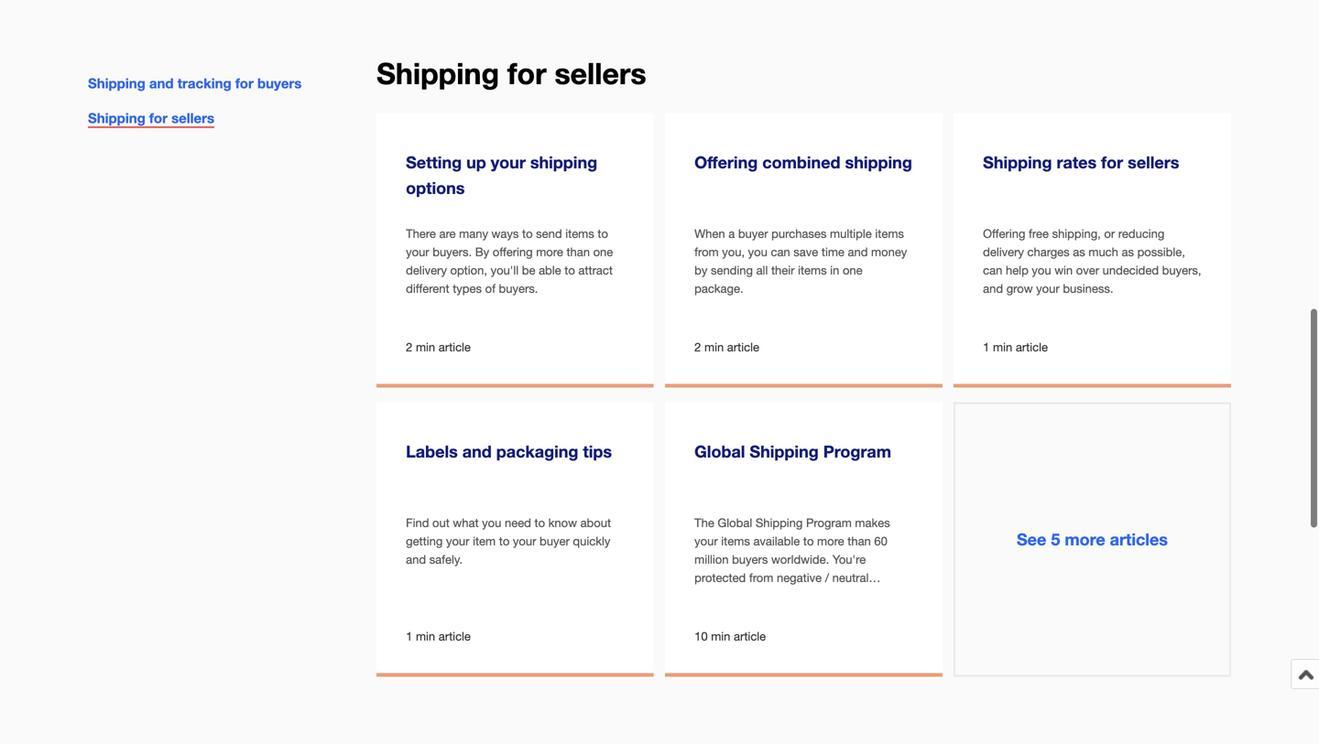Task type: describe. For each thing, give the bounding box(es) containing it.
article for global
[[734, 630, 766, 644]]

when
[[695, 227, 725, 241]]

1 min article for labels
[[406, 630, 471, 644]]

min for labels and packaging tips
[[416, 630, 435, 644]]

setting up your shipping options
[[406, 152, 597, 198]]

and inside when a buyer purchases multiple items from you, you can save time and money by sending all their items in one package.
[[848, 245, 868, 259]]

0 vertical spatial buyers.
[[433, 245, 472, 259]]

offering combined shipping
[[695, 152, 912, 172]]

all
[[756, 263, 768, 278]]

able
[[539, 263, 561, 278]]

send
[[536, 227, 562, 241]]

you inside the global shipping program makes your items available to more than 60 million buyers worldwide. you're protected from negative / neutral feedback, and have control over which items you want to ship through the program.
[[727, 608, 746, 622]]

sending
[[711, 263, 753, 278]]

time
[[822, 245, 845, 259]]

to right the need
[[535, 516, 545, 530]]

there are many ways to send items to your buyers. by offering more than one delivery option, you'll be able to attract different types of buyers.
[[406, 227, 613, 296]]

rates
[[1057, 152, 1097, 172]]

2 min article for setting up your shipping options
[[406, 340, 471, 354]]

by
[[475, 245, 489, 259]]

multiple
[[830, 227, 872, 241]]

shipping,
[[1052, 227, 1101, 241]]

items up money
[[875, 227, 904, 241]]

options
[[406, 178, 465, 198]]

worldwide.
[[771, 553, 829, 567]]

when a buyer purchases multiple items from you, you can save time and money by sending all their items in one package.
[[695, 227, 907, 296]]

the
[[695, 516, 714, 530]]

want
[[750, 608, 775, 622]]

find out what you need to know about getting your item to your buyer quickly and safely.
[[406, 516, 611, 567]]

win
[[1055, 263, 1073, 278]]

feedback,
[[695, 590, 747, 604]]

attract
[[578, 263, 613, 278]]

items up million
[[721, 535, 750, 549]]

2 vertical spatial sellers
[[1128, 152, 1180, 172]]

neutral
[[832, 571, 869, 585]]

to right item
[[499, 535, 510, 549]]

control
[[803, 590, 840, 604]]

global inside the global shipping program makes your items available to more than 60 million buyers worldwide. you're protected from negative / neutral feedback, and have control over which items you want to ship through the program.
[[718, 516, 752, 530]]

offering for offering combined shipping
[[695, 152, 758, 172]]

to up attract
[[598, 227, 608, 241]]

0 horizontal spatial shipping for sellers
[[88, 110, 214, 126]]

2 min article for offering combined shipping
[[695, 340, 759, 354]]

0 horizontal spatial sellers
[[171, 110, 214, 126]]

see
[[1017, 530, 1047, 550]]

offering free shipping, or reducing delivery charges as much as possible, can help you win over undecided buyers, and grow your business.
[[983, 227, 1202, 296]]

you,
[[722, 245, 745, 259]]

to up 'worldwide.'
[[803, 535, 814, 549]]

0 vertical spatial program
[[823, 442, 892, 462]]

you inside the find out what you need to know about getting your item to your buyer quickly and safely.
[[482, 516, 502, 530]]

quickly
[[573, 535, 610, 549]]

and up shipping for sellers link
[[149, 75, 174, 92]]

tracking
[[178, 75, 231, 92]]

have
[[774, 590, 799, 604]]

program.
[[695, 626, 743, 640]]

are
[[439, 227, 456, 241]]

offering
[[493, 245, 533, 259]]

tips
[[583, 442, 612, 462]]

buyers inside the global shipping program makes your items available to more than 60 million buyers worldwide. you're protected from negative / neutral feedback, and have control over which items you want to ship through the program.
[[732, 553, 768, 567]]

the
[[862, 608, 879, 622]]

the global shipping program makes your items available to more than 60 million buyers worldwide. you're protected from negative / neutral feedback, and have control over which items you want to ship through the program.
[[695, 516, 901, 640]]

of
[[485, 282, 496, 296]]

to left "send"
[[522, 227, 533, 241]]

1 vertical spatial buyers.
[[499, 282, 538, 296]]

help
[[1006, 263, 1029, 278]]

much
[[1089, 245, 1119, 259]]

getting
[[406, 535, 443, 549]]

your down the need
[[513, 535, 536, 549]]

be
[[522, 263, 535, 278]]

min for offering combined shipping
[[705, 340, 724, 354]]

undecided
[[1103, 263, 1159, 278]]

/
[[825, 571, 829, 585]]

0 vertical spatial shipping for sellers
[[377, 56, 646, 91]]

buyers,
[[1162, 263, 1202, 278]]

2 shipping from the left
[[845, 152, 912, 172]]

5
[[1051, 530, 1060, 550]]

purchases
[[772, 227, 827, 241]]

10 min article
[[695, 630, 766, 644]]

labels and packaging tips
[[406, 442, 612, 462]]

see 5 more articles
[[1017, 530, 1168, 550]]

grow
[[1007, 282, 1033, 296]]

over inside offering free shipping, or reducing delivery charges as much as possible, can help you win over undecided buyers, and grow your business.
[[1076, 263, 1099, 278]]

possible,
[[1138, 245, 1185, 259]]

your inside offering free shipping, or reducing delivery charges as much as possible, can help you win over undecided buyers, and grow your business.
[[1036, 282, 1060, 296]]

program inside the global shipping program makes your items available to more than 60 million buyers worldwide. you're protected from negative / neutral feedback, and have control over which items you want to ship through the program.
[[806, 516, 852, 530]]

a
[[729, 227, 735, 241]]

article for shipping
[[1016, 340, 1048, 354]]

delivery inside offering free shipping, or reducing delivery charges as much as possible, can help you win over undecided buyers, and grow your business.
[[983, 245, 1024, 259]]

you're
[[833, 553, 866, 567]]

by
[[695, 263, 708, 278]]

which
[[869, 590, 901, 604]]

10
[[695, 630, 708, 644]]

or
[[1104, 227, 1115, 241]]

there
[[406, 227, 436, 241]]

items inside "there are many ways to send items to your buyers. by offering more than one delivery option, you'll be able to attract different types of buyers."
[[565, 227, 594, 241]]

0 vertical spatial buyers
[[257, 75, 302, 92]]

items down save at the top right of the page
[[798, 263, 827, 278]]

know
[[548, 516, 577, 530]]

2 for offering combined shipping
[[695, 340, 701, 354]]

and inside the find out what you need to know about getting your item to your buyer quickly and safely.
[[406, 553, 426, 567]]

up
[[466, 152, 486, 172]]

money
[[871, 245, 907, 259]]

shipping rates for sellers
[[983, 152, 1180, 172]]



Task type: locate. For each thing, give the bounding box(es) containing it.
2 down package.
[[695, 340, 701, 354]]

0 vertical spatial can
[[771, 245, 790, 259]]

min for shipping rates for sellers
[[993, 340, 1013, 354]]

delivery up the different
[[406, 263, 447, 278]]

2 2 min article from the left
[[695, 340, 759, 354]]

your down "there"
[[406, 245, 429, 259]]

1 2 min article from the left
[[406, 340, 471, 354]]

and right labels
[[462, 442, 492, 462]]

0 horizontal spatial more
[[536, 245, 563, 259]]

1 horizontal spatial 1
[[983, 340, 990, 354]]

more
[[536, 245, 563, 259], [1065, 530, 1106, 550], [817, 535, 844, 549]]

items up program.
[[695, 608, 724, 622]]

offering up a
[[695, 152, 758, 172]]

buyer inside the find out what you need to know about getting your item to your buyer quickly and safely.
[[540, 535, 570, 549]]

0 horizontal spatial offering
[[695, 152, 758, 172]]

you
[[748, 245, 768, 259], [1032, 263, 1051, 278], [482, 516, 502, 530], [727, 608, 746, 622]]

you down charges
[[1032, 263, 1051, 278]]

more up able
[[536, 245, 563, 259]]

global right the
[[718, 516, 752, 530]]

2 horizontal spatial more
[[1065, 530, 1106, 550]]

packaging
[[496, 442, 578, 462]]

1 horizontal spatial from
[[749, 571, 774, 585]]

find
[[406, 516, 429, 530]]

and down multiple
[[848, 245, 868, 259]]

2 for setting up your shipping options
[[406, 340, 413, 354]]

shipping
[[377, 56, 499, 91], [88, 75, 145, 92], [88, 110, 145, 126], [983, 152, 1052, 172], [750, 442, 819, 462], [756, 516, 803, 530]]

your down win
[[1036, 282, 1060, 296]]

1 shipping from the left
[[530, 152, 597, 172]]

1 horizontal spatial as
[[1122, 245, 1134, 259]]

buyers. down be
[[499, 282, 538, 296]]

global shipping program
[[695, 442, 892, 462]]

2 min article
[[406, 340, 471, 354], [695, 340, 759, 354]]

article down package.
[[727, 340, 759, 354]]

shipping inside the global shipping program makes your items available to more than 60 million buyers worldwide. you're protected from negative / neutral feedback, and have control over which items you want to ship through the program.
[[756, 516, 803, 530]]

buyer right a
[[738, 227, 768, 241]]

min
[[416, 340, 435, 354], [705, 340, 724, 354], [993, 340, 1013, 354], [416, 630, 435, 644], [711, 630, 731, 644]]

1 min article for shipping
[[983, 340, 1048, 354]]

0 horizontal spatial 1 min article
[[406, 630, 471, 644]]

1 vertical spatial 1
[[406, 630, 413, 644]]

over inside the global shipping program makes your items available to more than 60 million buyers worldwide. you're protected from negative / neutral feedback, and have control over which items you want to ship through the program.
[[843, 590, 866, 604]]

1 horizontal spatial offering
[[983, 227, 1026, 241]]

buyer inside when a buyer purchases multiple items from you, you can save time and money by sending all their items in one package.
[[738, 227, 768, 241]]

shipping inside setting up your shipping options
[[530, 152, 597, 172]]

more right 5
[[1065, 530, 1106, 550]]

combined
[[762, 152, 841, 172]]

1 min article down the grow
[[983, 340, 1048, 354]]

1
[[983, 340, 990, 354], [406, 630, 413, 644]]

from
[[695, 245, 719, 259], [749, 571, 774, 585]]

min down package.
[[705, 340, 724, 354]]

over
[[1076, 263, 1099, 278], [843, 590, 866, 604]]

60
[[874, 535, 888, 549]]

in
[[830, 263, 840, 278]]

1 horizontal spatial sellers
[[555, 56, 646, 91]]

1 vertical spatial delivery
[[406, 263, 447, 278]]

1 min article down safely.
[[406, 630, 471, 644]]

and down getting
[[406, 553, 426, 567]]

article for offering
[[727, 340, 759, 354]]

your down what
[[446, 535, 470, 549]]

need
[[505, 516, 531, 530]]

makes
[[855, 516, 890, 530]]

0 vertical spatial delivery
[[983, 245, 1024, 259]]

their
[[771, 263, 795, 278]]

than inside the global shipping program makes your items available to more than 60 million buyers worldwide. you're protected from negative / neutral feedback, and have control over which items you want to ship through the program.
[[848, 535, 871, 549]]

many
[[459, 227, 488, 241]]

more inside "there are many ways to send items to your buyers. by offering more than one delivery option, you'll be able to attract different types of buyers."
[[536, 245, 563, 259]]

1 horizontal spatial over
[[1076, 263, 1099, 278]]

offering inside offering free shipping, or reducing delivery charges as much as possible, can help you win over undecided buyers, and grow your business.
[[983, 227, 1026, 241]]

from inside when a buyer purchases multiple items from you, you can save time and money by sending all their items in one package.
[[695, 245, 719, 259]]

min right 10
[[711, 630, 731, 644]]

out
[[432, 516, 450, 530]]

you up the all
[[748, 245, 768, 259]]

0 horizontal spatial 2 min article
[[406, 340, 471, 354]]

buyers right tracking
[[257, 75, 302, 92]]

min down safely.
[[416, 630, 435, 644]]

buyer
[[738, 227, 768, 241], [540, 535, 570, 549]]

1 horizontal spatial shipping
[[845, 152, 912, 172]]

1 vertical spatial than
[[848, 535, 871, 549]]

program up makes
[[823, 442, 892, 462]]

2 down the different
[[406, 340, 413, 354]]

buyers. down are
[[433, 245, 472, 259]]

items right "send"
[[565, 227, 594, 241]]

2 min article down the different
[[406, 340, 471, 354]]

article for labels
[[439, 630, 471, 644]]

shipping up "send"
[[530, 152, 597, 172]]

1 vertical spatial buyers
[[732, 553, 768, 567]]

one inside when a buyer purchases multiple items from you, you can save time and money by sending all their items in one package.
[[843, 263, 863, 278]]

million
[[695, 553, 729, 567]]

min down the different
[[416, 340, 435, 354]]

min for global shipping program
[[711, 630, 731, 644]]

1 vertical spatial program
[[806, 516, 852, 530]]

0 horizontal spatial buyers.
[[433, 245, 472, 259]]

charges
[[1028, 245, 1070, 259]]

more inside the global shipping program makes your items available to more than 60 million buyers worldwide. you're protected from negative / neutral feedback, and have control over which items you want to ship through the program.
[[817, 535, 844, 549]]

shipping for sellers
[[377, 56, 646, 91], [88, 110, 214, 126]]

0 horizontal spatial can
[[771, 245, 790, 259]]

1 vertical spatial one
[[843, 263, 863, 278]]

article down want
[[734, 630, 766, 644]]

available
[[754, 535, 800, 549]]

0 horizontal spatial over
[[843, 590, 866, 604]]

2 2 from the left
[[695, 340, 701, 354]]

as down shipping,
[[1073, 245, 1085, 259]]

0 vertical spatial offering
[[695, 152, 758, 172]]

over down neutral
[[843, 590, 866, 604]]

over up business.
[[1076, 263, 1099, 278]]

your down the
[[695, 535, 718, 549]]

0 vertical spatial from
[[695, 245, 719, 259]]

0 horizontal spatial buyers
[[257, 75, 302, 92]]

1 horizontal spatial 2 min article
[[695, 340, 759, 354]]

2 horizontal spatial sellers
[[1128, 152, 1180, 172]]

1 horizontal spatial 1 min article
[[983, 340, 1048, 354]]

different
[[406, 282, 449, 296]]

1 horizontal spatial more
[[817, 535, 844, 549]]

you up 10 min article
[[727, 608, 746, 622]]

article for setting
[[439, 340, 471, 354]]

1 horizontal spatial one
[[843, 263, 863, 278]]

1 vertical spatial over
[[843, 590, 866, 604]]

0 vertical spatial 1
[[983, 340, 990, 354]]

1 horizontal spatial 2
[[695, 340, 701, 354]]

reducing
[[1118, 227, 1165, 241]]

offering
[[695, 152, 758, 172], [983, 227, 1026, 241]]

2 as from the left
[[1122, 245, 1134, 259]]

can left "help"
[[983, 263, 1003, 278]]

0 vertical spatial than
[[567, 245, 590, 259]]

your
[[491, 152, 526, 172], [406, 245, 429, 259], [1036, 282, 1060, 296], [446, 535, 470, 549], [513, 535, 536, 549], [695, 535, 718, 549]]

0 vertical spatial global
[[695, 442, 745, 462]]

1 min article
[[983, 340, 1048, 354], [406, 630, 471, 644]]

to down have
[[779, 608, 789, 622]]

2 min article down package.
[[695, 340, 759, 354]]

shipping and tracking for buyers
[[88, 75, 302, 92]]

and up want
[[751, 590, 771, 604]]

1 horizontal spatial shipping for sellers
[[377, 56, 646, 91]]

article down types
[[439, 340, 471, 354]]

item
[[473, 535, 496, 549]]

ship
[[793, 608, 815, 622]]

and inside the global shipping program makes your items available to more than 60 million buyers worldwide. you're protected from negative / neutral feedback, and have control over which items you want to ship through the program.
[[751, 590, 771, 604]]

1 horizontal spatial buyer
[[738, 227, 768, 241]]

free
[[1029, 227, 1049, 241]]

save
[[794, 245, 818, 259]]

buyer down know
[[540, 535, 570, 549]]

ways
[[492, 227, 519, 241]]

1 vertical spatial offering
[[983, 227, 1026, 241]]

1 vertical spatial global
[[718, 516, 752, 530]]

0 vertical spatial buyer
[[738, 227, 768, 241]]

about
[[580, 516, 611, 530]]

negative
[[777, 571, 822, 585]]

min for setting up your shipping options
[[416, 340, 435, 354]]

1 vertical spatial 1 min article
[[406, 630, 471, 644]]

your inside the global shipping program makes your items available to more than 60 million buyers worldwide. you're protected from negative / neutral feedback, and have control over which items you want to ship through the program.
[[695, 535, 718, 549]]

your right up on the top of the page
[[491, 152, 526, 172]]

shipping
[[530, 152, 597, 172], [845, 152, 912, 172]]

1 vertical spatial from
[[749, 571, 774, 585]]

0 vertical spatial over
[[1076, 263, 1099, 278]]

0 vertical spatial one
[[593, 245, 613, 259]]

shipping up multiple
[[845, 152, 912, 172]]

1 as from the left
[[1073, 245, 1085, 259]]

from up want
[[749, 571, 774, 585]]

one up attract
[[593, 245, 613, 259]]

one
[[593, 245, 613, 259], [843, 263, 863, 278]]

package.
[[695, 282, 744, 296]]

to right able
[[565, 263, 575, 278]]

labels
[[406, 442, 458, 462]]

0 horizontal spatial 1
[[406, 630, 413, 644]]

can up their
[[771, 245, 790, 259]]

article
[[439, 340, 471, 354], [727, 340, 759, 354], [1016, 340, 1048, 354], [439, 630, 471, 644], [734, 630, 766, 644]]

what
[[453, 516, 479, 530]]

business.
[[1063, 282, 1114, 296]]

1 vertical spatial sellers
[[171, 110, 214, 126]]

0 horizontal spatial one
[[593, 245, 613, 259]]

program up you're
[[806, 516, 852, 530]]

than up you're
[[848, 535, 871, 549]]

offering left free
[[983, 227, 1026, 241]]

delivery up "help"
[[983, 245, 1024, 259]]

shipping for sellers link
[[88, 110, 214, 128]]

global
[[695, 442, 745, 462], [718, 516, 752, 530]]

1 horizontal spatial buyers.
[[499, 282, 538, 296]]

article down safely.
[[439, 630, 471, 644]]

buyers down available
[[732, 553, 768, 567]]

setting
[[406, 152, 462, 172]]

0 horizontal spatial shipping
[[530, 152, 597, 172]]

one right "in"
[[843, 263, 863, 278]]

min down the grow
[[993, 340, 1013, 354]]

you'll
[[491, 263, 519, 278]]

0 horizontal spatial than
[[567, 245, 590, 259]]

you inside when a buyer purchases multiple items from you, you can save time and money by sending all their items in one package.
[[748, 245, 768, 259]]

1 2 from the left
[[406, 340, 413, 354]]

and
[[149, 75, 174, 92], [848, 245, 868, 259], [983, 282, 1003, 296], [462, 442, 492, 462], [406, 553, 426, 567], [751, 590, 771, 604]]

offering for offering free shipping, or reducing delivery charges as much as possible, can help you win over undecided buyers, and grow your business.
[[983, 227, 1026, 241]]

can inside when a buyer purchases multiple items from you, you can save time and money by sending all their items in one package.
[[771, 245, 790, 259]]

you inside offering free shipping, or reducing delivery charges as much as possible, can help you win over undecided buyers, and grow your business.
[[1032, 263, 1051, 278]]

your inside "there are many ways to send items to your buyers. by offering more than one delivery option, you'll be able to attract different types of buyers."
[[406, 245, 429, 259]]

0 vertical spatial 1 min article
[[983, 340, 1048, 354]]

you up item
[[482, 516, 502, 530]]

0 horizontal spatial from
[[695, 245, 719, 259]]

delivery inside "there are many ways to send items to your buyers. by offering more than one delivery option, you'll be able to attract different types of buyers."
[[406, 263, 447, 278]]

more up you're
[[817, 535, 844, 549]]

1 horizontal spatial buyers
[[732, 553, 768, 567]]

1 vertical spatial can
[[983, 263, 1003, 278]]

one inside "there are many ways to send items to your buyers. by offering more than one delivery option, you'll be able to attract different types of buyers."
[[593, 245, 613, 259]]

1 vertical spatial buyer
[[540, 535, 570, 549]]

types
[[453, 282, 482, 296]]

articles
[[1110, 530, 1168, 550]]

0 horizontal spatial 2
[[406, 340, 413, 354]]

through
[[818, 608, 859, 622]]

sellers
[[555, 56, 646, 91], [171, 110, 214, 126], [1128, 152, 1180, 172]]

1 horizontal spatial delivery
[[983, 245, 1024, 259]]

1 horizontal spatial can
[[983, 263, 1003, 278]]

as up undecided
[[1122, 245, 1134, 259]]

0 horizontal spatial as
[[1073, 245, 1085, 259]]

safely.
[[429, 553, 463, 567]]

protected
[[695, 571, 746, 585]]

article down the grow
[[1016, 340, 1048, 354]]

1 horizontal spatial than
[[848, 535, 871, 549]]

program
[[823, 442, 892, 462], [806, 516, 852, 530]]

option,
[[450, 263, 487, 278]]

from down when
[[695, 245, 719, 259]]

0 vertical spatial sellers
[[555, 56, 646, 91]]

1 for labels and packaging tips
[[406, 630, 413, 644]]

2
[[406, 340, 413, 354], [695, 340, 701, 354]]

can inside offering free shipping, or reducing delivery charges as much as possible, can help you win over undecided buyers, and grow your business.
[[983, 263, 1003, 278]]

and inside offering free shipping, or reducing delivery charges as much as possible, can help you win over undecided buyers, and grow your business.
[[983, 282, 1003, 296]]

delivery
[[983, 245, 1024, 259], [406, 263, 447, 278]]

1 vertical spatial shipping for sellers
[[88, 110, 214, 126]]

shipping and tracking for buyers link
[[88, 75, 302, 92]]

1 for shipping rates for sellers
[[983, 340, 990, 354]]

to
[[522, 227, 533, 241], [598, 227, 608, 241], [565, 263, 575, 278], [535, 516, 545, 530], [499, 535, 510, 549], [803, 535, 814, 549], [779, 608, 789, 622]]

from inside the global shipping program makes your items available to more than 60 million buyers worldwide. you're protected from negative / neutral feedback, and have control over which items you want to ship through the program.
[[749, 571, 774, 585]]

than up attract
[[567, 245, 590, 259]]

0 horizontal spatial delivery
[[406, 263, 447, 278]]

than inside "there are many ways to send items to your buyers. by offering more than one delivery option, you'll be able to attract different types of buyers."
[[567, 245, 590, 259]]

buyers
[[257, 75, 302, 92], [732, 553, 768, 567]]

your inside setting up your shipping options
[[491, 152, 526, 172]]

buyers.
[[433, 245, 472, 259], [499, 282, 538, 296]]

global up the
[[695, 442, 745, 462]]

and left the grow
[[983, 282, 1003, 296]]

0 horizontal spatial buyer
[[540, 535, 570, 549]]



Task type: vqa. For each thing, say whether or not it's contained in the screenshot.
rightmost The Shipping For Sellers
yes



